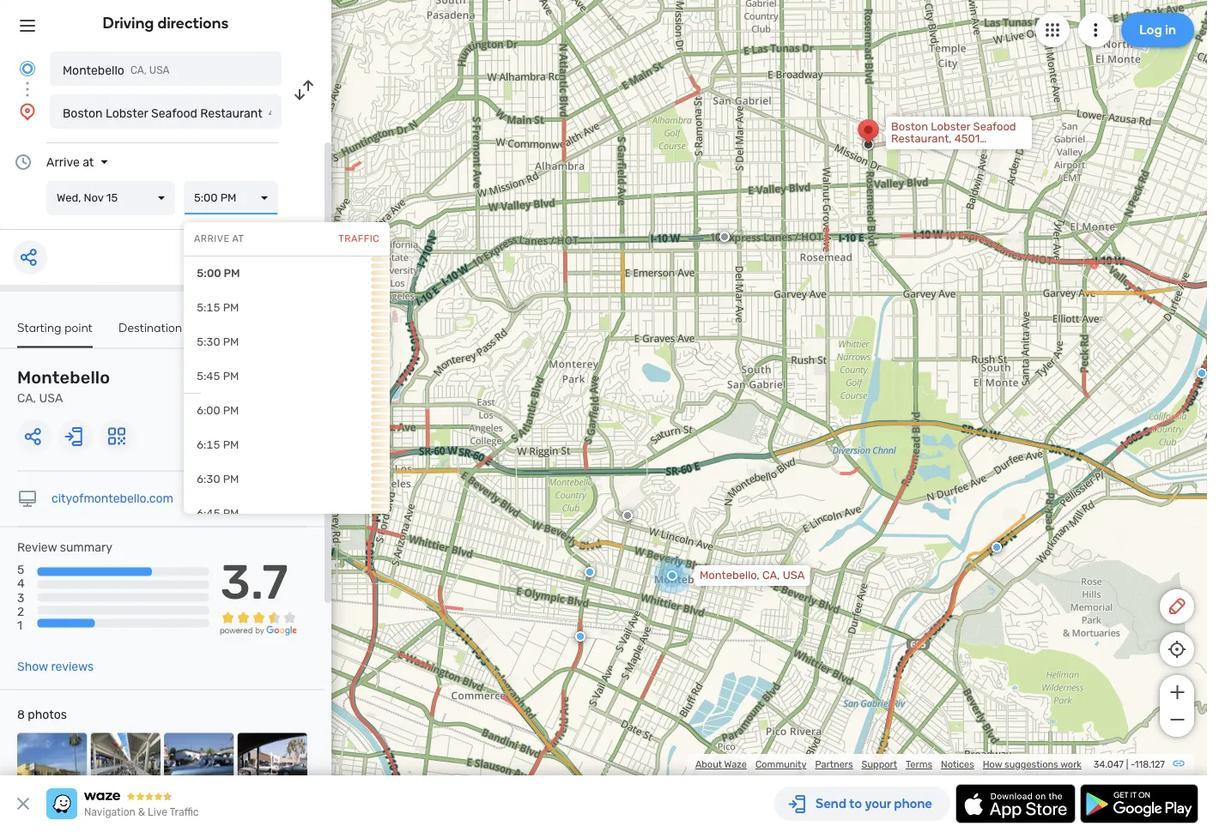 Task type: describe. For each thing, give the bounding box(es) containing it.
current location image
[[17, 58, 38, 79]]

wed, nov 15 list box
[[46, 181, 175, 216]]

0 vertical spatial usa
[[149, 64, 170, 76]]

point
[[65, 320, 93, 335]]

seafood
[[151, 106, 197, 120]]

5:00 inside option
[[197, 267, 221, 280]]

5:45 pm
[[197, 370, 239, 383]]

5 4 3 2 1
[[17, 563, 25, 633]]

support
[[862, 759, 897, 771]]

6:30
[[197, 473, 220, 486]]

1 horizontal spatial arrive
[[194, 233, 230, 245]]

pm for the 5:00 pm option
[[224, 267, 240, 280]]

5:15 pm option
[[184, 291, 390, 325]]

1 vertical spatial traffic
[[170, 807, 199, 819]]

5:00 pm inside list box
[[194, 191, 236, 205]]

lobster
[[106, 106, 148, 120]]

5:15
[[197, 301, 220, 315]]

6:30 pm option
[[184, 463, 390, 497]]

8 photos
[[17, 708, 67, 723]]

1 vertical spatial usa
[[39, 392, 63, 406]]

pm for 5:15 pm option
[[223, 301, 239, 315]]

live
[[148, 807, 167, 819]]

wed, nov 15
[[57, 191, 118, 205]]

location image
[[17, 101, 38, 122]]

destination button
[[119, 320, 182, 346]]

terms link
[[906, 759, 932, 771]]

image 2 of montebello, montebello image
[[91, 734, 161, 804]]

about waze community partners support terms notices how suggestions work
[[695, 759, 1082, 771]]

cityofmontebello.com link
[[52, 492, 173, 506]]

15
[[106, 191, 118, 205]]

0 horizontal spatial arrive at
[[46, 155, 94, 169]]

2 horizontal spatial ca,
[[762, 569, 780, 583]]

|
[[1126, 759, 1128, 771]]

nov
[[84, 191, 104, 205]]

boston lobster seafood restaurant
[[63, 106, 262, 120]]

community link
[[756, 759, 807, 771]]

summary
[[60, 541, 113, 555]]

pm for 5:45 pm option
[[223, 370, 239, 383]]

0 horizontal spatial at
[[83, 155, 94, 169]]

6:00
[[197, 404, 220, 418]]

5
[[17, 563, 24, 577]]

photos
[[28, 708, 67, 723]]

0 horizontal spatial arrive
[[46, 155, 80, 169]]

destination
[[119, 320, 182, 335]]

work
[[1060, 759, 1082, 771]]

boston lobster seafood restaurant button
[[50, 94, 282, 129]]

partners link
[[815, 759, 853, 771]]

1 vertical spatial ca,
[[17, 392, 36, 406]]

starting
[[17, 320, 61, 335]]

about waze link
[[695, 759, 747, 771]]

6:45 pm option
[[184, 497, 390, 531]]

notices link
[[941, 759, 974, 771]]

how suggestions work link
[[983, 759, 1082, 771]]

5:30
[[197, 336, 220, 349]]

navigation & live traffic
[[84, 807, 199, 819]]

about
[[695, 759, 722, 771]]

wed,
[[57, 191, 81, 205]]

computer image
[[17, 489, 38, 510]]

support link
[[862, 759, 897, 771]]

1 vertical spatial montebello ca, usa
[[17, 368, 110, 406]]

pm for 6:00 pm option
[[223, 404, 239, 418]]

5:45 pm option
[[184, 360, 390, 394]]

pm for 6:15 pm option
[[223, 439, 239, 452]]

2 vertical spatial usa
[[783, 569, 805, 583]]



Task type: vqa. For each thing, say whether or not it's contained in the screenshot.
starting point button
yes



Task type: locate. For each thing, give the bounding box(es) containing it.
police image
[[1197, 368, 1207, 379], [992, 543, 1002, 553], [585, 568, 595, 578]]

pm inside list box
[[220, 191, 236, 205]]

community
[[756, 759, 807, 771]]

pm right 6:00
[[223, 404, 239, 418]]

arrive
[[46, 155, 80, 169], [194, 233, 230, 245]]

traffic
[[339, 233, 379, 245], [170, 807, 199, 819]]

usa right montebello,
[[783, 569, 805, 583]]

118.127
[[1135, 759, 1165, 771]]

0 vertical spatial arrive
[[46, 155, 80, 169]]

arrive at up the wed,
[[46, 155, 94, 169]]

traffic up the 5:00 pm option
[[339, 233, 379, 245]]

ca,
[[130, 64, 147, 76], [17, 392, 36, 406], [762, 569, 780, 583]]

0 horizontal spatial usa
[[39, 392, 63, 406]]

5:15 pm
[[197, 301, 239, 315]]

1 horizontal spatial usa
[[149, 64, 170, 76]]

1 vertical spatial arrive
[[194, 233, 230, 245]]

arrive at down 5:00 pm list box in the left of the page
[[194, 233, 244, 245]]

police image
[[575, 632, 586, 642]]

1 horizontal spatial ca,
[[130, 64, 147, 76]]

2 vertical spatial police image
[[585, 568, 595, 578]]

review
[[17, 541, 57, 555]]

driving directions
[[103, 14, 229, 32]]

montebello ca, usa down starting point button at the left
[[17, 368, 110, 406]]

suggestions
[[1005, 759, 1058, 771]]

pm up 5:15 pm
[[224, 267, 240, 280]]

arrive up the wed,
[[46, 155, 80, 169]]

navigation
[[84, 807, 136, 819]]

montebello ca, usa
[[63, 63, 170, 77], [17, 368, 110, 406]]

ca, up lobster
[[130, 64, 147, 76]]

8
[[17, 708, 25, 723]]

6:15
[[197, 439, 220, 452]]

waze
[[724, 759, 747, 771]]

0 vertical spatial arrive at
[[46, 155, 94, 169]]

zoom out image
[[1166, 710, 1188, 731]]

zoom in image
[[1166, 683, 1188, 703]]

1 vertical spatial montebello
[[17, 368, 110, 388]]

starting point button
[[17, 320, 93, 348]]

pm right 6:15
[[223, 439, 239, 452]]

notices
[[941, 759, 974, 771]]

usa up boston lobster seafood restaurant button
[[149, 64, 170, 76]]

6:30 pm
[[197, 473, 239, 486]]

0 vertical spatial traffic
[[339, 233, 379, 245]]

0 vertical spatial at
[[83, 155, 94, 169]]

arrive down 5:00 pm list box in the left of the page
[[194, 233, 230, 245]]

5:00 pm list box
[[184, 181, 278, 216]]

0 vertical spatial police image
[[1197, 368, 1207, 379]]

5:00 pm inside option
[[197, 267, 240, 280]]

-
[[1131, 759, 1135, 771]]

usa
[[149, 64, 170, 76], [39, 392, 63, 406], [783, 569, 805, 583]]

0 vertical spatial 5:00 pm
[[194, 191, 236, 205]]

terms
[[906, 759, 932, 771]]

show
[[17, 660, 48, 674]]

34.047 | -118.127
[[1094, 759, 1165, 771]]

ca, right montebello,
[[762, 569, 780, 583]]

0 vertical spatial montebello
[[63, 63, 124, 77]]

pm right 6:30
[[223, 473, 239, 486]]

image 3 of montebello, montebello image
[[164, 734, 234, 804]]

2 vertical spatial ca,
[[762, 569, 780, 583]]

montebello, ca, usa
[[700, 569, 805, 583]]

pm right 6:45
[[223, 507, 239, 521]]

1 horizontal spatial arrive at
[[194, 233, 244, 245]]

0 vertical spatial ca,
[[130, 64, 147, 76]]

at down 5:00 pm list box in the left of the page
[[232, 233, 244, 245]]

montebello ca, usa up lobster
[[63, 63, 170, 77]]

pm for 6:45 pm option
[[223, 507, 239, 521]]

3.7
[[220, 554, 288, 611]]

1 horizontal spatial traffic
[[339, 233, 379, 245]]

1 vertical spatial arrive at
[[194, 233, 244, 245]]

0 horizontal spatial police image
[[585, 568, 595, 578]]

0 horizontal spatial traffic
[[170, 807, 199, 819]]

6:00 pm option
[[184, 394, 390, 428]]

image 4 of montebello, montebello image
[[237, 734, 307, 804]]

driving
[[103, 14, 154, 32]]

6:45 pm
[[197, 507, 239, 521]]

1 vertical spatial 5:00 pm
[[197, 267, 240, 280]]

x image
[[13, 794, 33, 815]]

1 horizontal spatial at
[[232, 233, 244, 245]]

how
[[983, 759, 1002, 771]]

1 vertical spatial police image
[[992, 543, 1002, 553]]

2
[[17, 605, 24, 619]]

1
[[17, 619, 22, 633]]

traffic right live
[[170, 807, 199, 819]]

pm right 5:45
[[223, 370, 239, 383]]

reviews
[[51, 660, 94, 674]]

5:30 pm option
[[184, 325, 390, 360]]

starting point
[[17, 320, 93, 335]]

5:45
[[197, 370, 220, 383]]

0 horizontal spatial ca,
[[17, 392, 36, 406]]

accident image
[[622, 511, 633, 521]]

pm right 5:15
[[223, 301, 239, 315]]

restaurant
[[200, 106, 262, 120]]

4
[[17, 577, 25, 591]]

6:15 pm
[[197, 439, 239, 452]]

montebello,
[[700, 569, 760, 583]]

pencil image
[[1167, 597, 1187, 617]]

&
[[138, 807, 145, 819]]

1 horizontal spatial police image
[[992, 543, 1002, 553]]

0 vertical spatial 5:00
[[194, 191, 218, 205]]

pm for 6:30 pm option
[[223, 473, 239, 486]]

montebello up "boston"
[[63, 63, 124, 77]]

2 horizontal spatial police image
[[1197, 368, 1207, 379]]

1 vertical spatial 5:00
[[197, 267, 221, 280]]

clock image
[[13, 152, 33, 173]]

ca, down starting point button at the left
[[17, 392, 36, 406]]

pm right 5:30
[[223, 336, 239, 349]]

5:00 inside list box
[[194, 191, 218, 205]]

directions
[[158, 14, 229, 32]]

5:00
[[194, 191, 218, 205], [197, 267, 221, 280]]

show reviews
[[17, 660, 94, 674]]

at up 'wed, nov 15'
[[83, 155, 94, 169]]

partners
[[815, 759, 853, 771]]

montebello down starting point button at the left
[[17, 368, 110, 388]]

usa down starting point button at the left
[[39, 392, 63, 406]]

accident image
[[719, 232, 730, 242]]

6:00 pm
[[197, 404, 239, 418]]

at
[[83, 155, 94, 169], [232, 233, 244, 245]]

2 horizontal spatial usa
[[783, 569, 805, 583]]

image 1 of montebello, montebello image
[[17, 734, 87, 804]]

link image
[[1172, 757, 1186, 771]]

5:00 pm option
[[184, 257, 390, 291]]

34.047
[[1094, 759, 1124, 771]]

5:00 pm
[[194, 191, 236, 205], [197, 267, 240, 280]]

1 vertical spatial at
[[232, 233, 244, 245]]

6:45
[[197, 507, 220, 521]]

0 vertical spatial montebello ca, usa
[[63, 63, 170, 77]]

pm
[[220, 191, 236, 205], [224, 267, 240, 280], [223, 301, 239, 315], [223, 336, 239, 349], [223, 370, 239, 383], [223, 404, 239, 418], [223, 439, 239, 452], [223, 473, 239, 486], [223, 507, 239, 521]]

montebello
[[63, 63, 124, 77], [17, 368, 110, 388]]

pm down restaurant
[[220, 191, 236, 205]]

arrive at
[[46, 155, 94, 169], [194, 233, 244, 245]]

6:15 pm option
[[184, 428, 390, 463]]

pm for 5:30 pm option
[[223, 336, 239, 349]]

boston
[[63, 106, 103, 120]]

3
[[17, 591, 24, 605]]

review summary
[[17, 541, 113, 555]]

5:30 pm
[[197, 336, 239, 349]]

cityofmontebello.com
[[52, 492, 173, 506]]

pm inside option
[[223, 439, 239, 452]]



